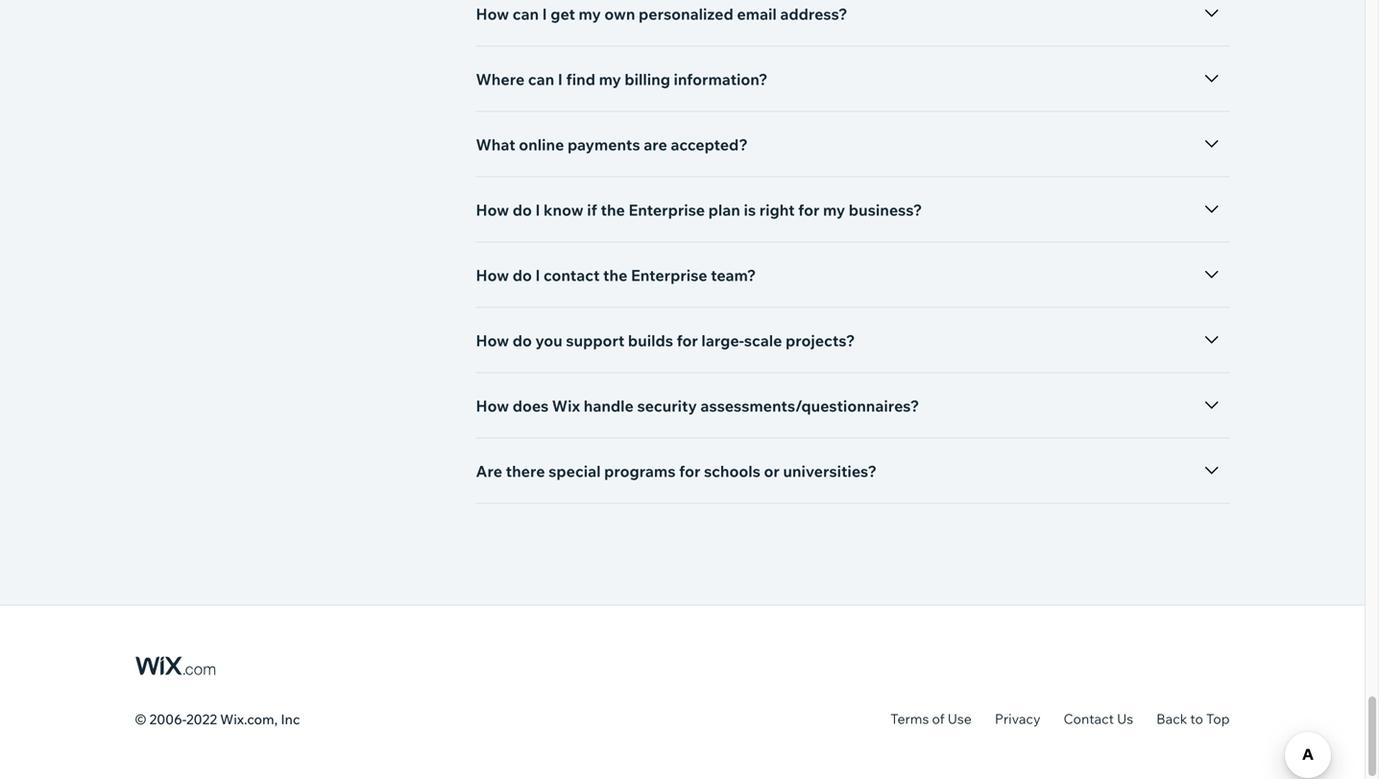 Task type: describe. For each thing, give the bounding box(es) containing it.
to
[[1191, 711, 1204, 727]]

are
[[476, 462, 503, 481]]

terms
[[891, 711, 930, 727]]

of
[[933, 711, 945, 727]]

online
[[519, 135, 564, 154]]

2022
[[186, 711, 217, 728]]

personalized
[[639, 4, 734, 24]]

us
[[1118, 711, 1134, 727]]

find
[[566, 70, 596, 89]]

plan
[[709, 200, 741, 220]]

are
[[644, 135, 668, 154]]

information?
[[674, 70, 768, 89]]

security
[[638, 396, 697, 416]]

where
[[476, 70, 525, 89]]

top
[[1207, 711, 1230, 727]]

0 vertical spatial for
[[799, 200, 820, 220]]

team?
[[711, 266, 756, 285]]

inc
[[281, 711, 300, 728]]

how for how can i get my own personalized email address?
[[476, 4, 509, 24]]

contact us link
[[1064, 711, 1134, 728]]

terms of use
[[891, 711, 972, 727]]

terms of use link
[[891, 711, 972, 728]]

i for get
[[543, 4, 547, 24]]

address?
[[781, 4, 848, 24]]

1 vertical spatial the
[[603, 266, 628, 285]]

how can i get my own personalized email address?
[[476, 4, 848, 24]]

© 2006-2022 wix.com, inc
[[135, 711, 300, 728]]

use
[[948, 711, 972, 727]]

does
[[513, 396, 549, 416]]

special
[[549, 462, 601, 481]]

back to top
[[1157, 711, 1230, 727]]

my for own
[[579, 4, 601, 24]]

payments
[[568, 135, 641, 154]]

accepted?
[[671, 135, 748, 154]]

or
[[764, 462, 780, 481]]

how for how do i contact the enterprise team?
[[476, 266, 509, 285]]

get
[[551, 4, 576, 24]]

0 vertical spatial the
[[601, 200, 625, 220]]

how for how do i know if the enterprise plan is right for my business?
[[476, 200, 509, 220]]

do for support
[[513, 331, 532, 350]]

privacy link
[[995, 711, 1041, 728]]

own
[[605, 4, 636, 24]]

what
[[476, 135, 516, 154]]

1 vertical spatial for
[[677, 331, 698, 350]]

are there special programs for schools or universities?
[[476, 462, 877, 481]]



Task type: locate. For each thing, give the bounding box(es) containing it.
2 how from the top
[[476, 200, 509, 220]]

3 do from the top
[[513, 331, 532, 350]]

for
[[799, 200, 820, 220], [677, 331, 698, 350], [679, 462, 701, 481]]

how left contact
[[476, 266, 509, 285]]

can for how
[[513, 4, 539, 24]]

2 vertical spatial do
[[513, 331, 532, 350]]

what online payments are accepted?
[[476, 135, 748, 154]]

universities?
[[783, 462, 877, 481]]

schools
[[704, 462, 761, 481]]

4 how from the top
[[476, 331, 509, 350]]

can
[[513, 4, 539, 24], [528, 70, 555, 89]]

privacy
[[995, 711, 1041, 727]]

how for how does wix handle security assessments/questionnaires?
[[476, 396, 509, 416]]

can left get
[[513, 4, 539, 24]]

2 do from the top
[[513, 266, 532, 285]]

2 vertical spatial my
[[824, 200, 846, 220]]

large-
[[702, 331, 745, 350]]

0 vertical spatial can
[[513, 4, 539, 24]]

i left contact
[[536, 266, 540, 285]]

is
[[744, 200, 756, 220]]

enterprise left the plan
[[629, 200, 705, 220]]

how up where on the top of the page
[[476, 4, 509, 24]]

scale
[[745, 331, 783, 350]]

how do i know if the enterprise plan is right for my business?
[[476, 200, 923, 220]]

the right if
[[601, 200, 625, 220]]

wix.com,
[[220, 711, 278, 728]]

projects?
[[786, 331, 855, 350]]

my left business?
[[824, 200, 846, 220]]

how do you support builds for large-scale projects?
[[476, 331, 855, 350]]

can for where
[[528, 70, 555, 89]]

for left large-
[[677, 331, 698, 350]]

where can i find my billing information?
[[476, 70, 768, 89]]

1 vertical spatial do
[[513, 266, 532, 285]]

i for contact
[[536, 266, 540, 285]]

i for find
[[558, 70, 563, 89]]

how down what
[[476, 200, 509, 220]]

the
[[601, 200, 625, 220], [603, 266, 628, 285]]

business?
[[849, 200, 923, 220]]

1 vertical spatial my
[[599, 70, 621, 89]]

my right get
[[579, 4, 601, 24]]

programs
[[605, 462, 676, 481]]

back
[[1157, 711, 1188, 727]]

how
[[476, 4, 509, 24], [476, 200, 509, 220], [476, 266, 509, 285], [476, 331, 509, 350], [476, 396, 509, 416]]

if
[[587, 200, 598, 220]]

the right contact
[[603, 266, 628, 285]]

do left you
[[513, 331, 532, 350]]

for left schools
[[679, 462, 701, 481]]

support
[[566, 331, 625, 350]]

there
[[506, 462, 545, 481]]

0 vertical spatial my
[[579, 4, 601, 24]]

how left does
[[476, 396, 509, 416]]

do for contact
[[513, 266, 532, 285]]

1 vertical spatial can
[[528, 70, 555, 89]]

wix
[[552, 396, 581, 416]]

1 how from the top
[[476, 4, 509, 24]]

3 how from the top
[[476, 266, 509, 285]]

do left contact
[[513, 266, 532, 285]]

i left the know
[[536, 200, 540, 220]]

my
[[579, 4, 601, 24], [599, 70, 621, 89], [824, 200, 846, 220]]

handle
[[584, 396, 634, 416]]

0 vertical spatial enterprise
[[629, 200, 705, 220]]

do left the know
[[513, 200, 532, 220]]

how do i contact the enterprise team?
[[476, 266, 756, 285]]

do
[[513, 200, 532, 220], [513, 266, 532, 285], [513, 331, 532, 350]]

for right right
[[799, 200, 820, 220]]

1 do from the top
[[513, 200, 532, 220]]

know
[[544, 200, 584, 220]]

enterprise
[[629, 200, 705, 220], [631, 266, 708, 285]]

2006-
[[149, 711, 186, 728]]

right
[[760, 200, 795, 220]]

contact us
[[1064, 711, 1134, 727]]

my right find
[[599, 70, 621, 89]]

i
[[543, 4, 547, 24], [558, 70, 563, 89], [536, 200, 540, 220], [536, 266, 540, 285]]

contact
[[544, 266, 600, 285]]

builds
[[628, 331, 674, 350]]

do for know
[[513, 200, 532, 220]]

email
[[737, 4, 777, 24]]

©
[[135, 711, 146, 728]]

back to top button
[[1157, 711, 1230, 728]]

billing
[[625, 70, 671, 89]]

my for billing
[[599, 70, 621, 89]]

how does wix handle security assessments/questionnaires?
[[476, 396, 920, 416]]

0 vertical spatial do
[[513, 200, 532, 220]]

5 how from the top
[[476, 396, 509, 416]]

i left find
[[558, 70, 563, 89]]

how left you
[[476, 331, 509, 350]]

contact
[[1064, 711, 1115, 727]]

i for know
[[536, 200, 540, 220]]

i left get
[[543, 4, 547, 24]]

how for how do you support builds for large-scale projects?
[[476, 331, 509, 350]]

2 vertical spatial for
[[679, 462, 701, 481]]

1 vertical spatial enterprise
[[631, 266, 708, 285]]

assessments/questionnaires?
[[701, 396, 920, 416]]

can left find
[[528, 70, 555, 89]]

enterprise left team?
[[631, 266, 708, 285]]

you
[[536, 331, 563, 350]]



Task type: vqa. For each thing, say whether or not it's contained in the screenshot.
spent on the bottom of page
no



